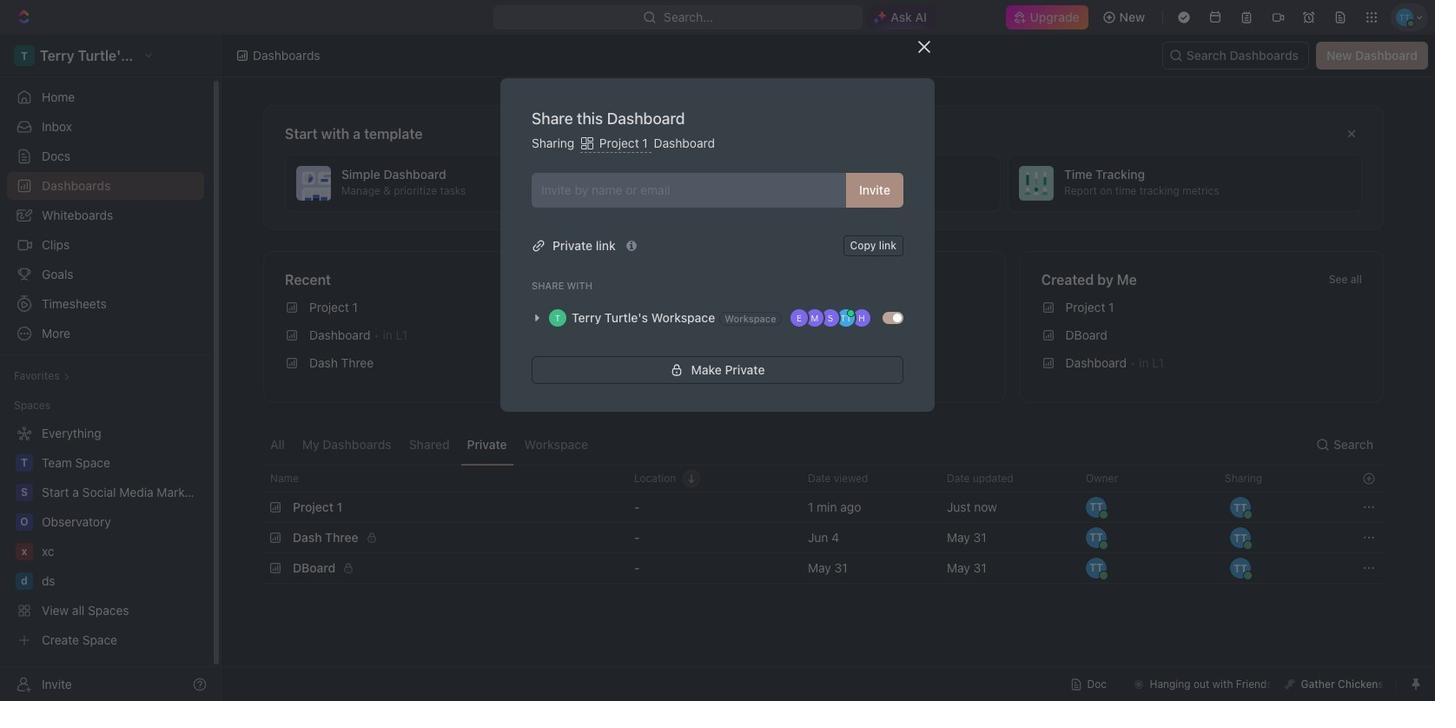 Task type: vqa. For each thing, say whether or not it's contained in the screenshot.
the write inside the Write Cs Drip Campaign Button
no



Task type: describe. For each thing, give the bounding box(es) containing it.
1 row from the top
[[263, 465, 1384, 493]]

drumstick bite image
[[1285, 679, 1296, 689]]

0 vertical spatial terry turtle, , online image
[[1099, 510, 1108, 519]]



Task type: locate. For each thing, give the bounding box(es) containing it.
terry turtle, , online image
[[1099, 510, 1108, 519], [1243, 540, 1252, 550]]

tree inside sidebar navigation
[[7, 420, 204, 654]]

sidebar navigation
[[0, 35, 222, 701]]

4 row from the top
[[263, 551, 1384, 586]]

2 row from the top
[[263, 490, 1384, 525]]

tree
[[7, 420, 204, 654]]

0 horizontal spatial terry turtle, , online image
[[1099, 510, 1108, 519]]

1 vertical spatial terry turtle, , online image
[[1243, 540, 1252, 550]]

row
[[263, 465, 1384, 493], [263, 490, 1384, 525], [263, 520, 1384, 555], [263, 551, 1384, 586]]

tab list
[[263, 424, 595, 465]]

3 row from the top
[[263, 520, 1384, 555]]

Invite by name or email text field
[[541, 177, 839, 203]]

no favorited dashboards image
[[789, 291, 858, 360]]

terry turtle, , online image
[[1243, 510, 1252, 519], [1099, 540, 1108, 550], [1099, 570, 1108, 580], [1243, 570, 1252, 580]]

terry turtle, , online element
[[1086, 497, 1108, 519], [1230, 497, 1252, 519], [1086, 527, 1108, 550], [1230, 527, 1252, 550], [1086, 558, 1108, 580], [1230, 558, 1252, 580]]

1 horizontal spatial terry turtle, , online image
[[1243, 540, 1252, 550]]

table
[[263, 465, 1384, 586]]



